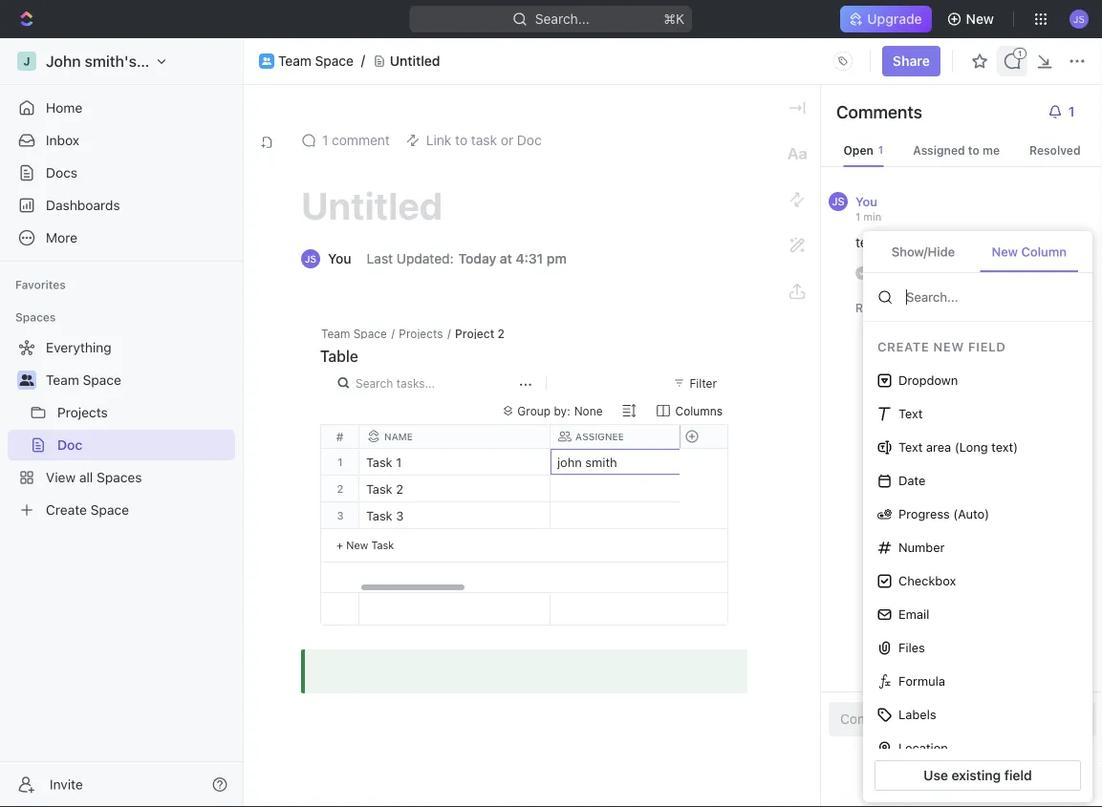 Task type: vqa. For each thing, say whether or not it's contained in the screenshot.
business time icon
no



Task type: locate. For each thing, give the bounding box(es) containing it.
text down dropdown
[[898, 407, 923, 421]]

2 horizontal spatial to
[[968, 143, 980, 157]]

you left last
[[328, 251, 351, 267]]

test
[[855, 235, 879, 250]]

task
[[471, 132, 497, 148]]

/ left project at the left of page
[[447, 327, 451, 340]]

tree containing everything
[[8, 333, 235, 526]]

tasks...
[[396, 377, 435, 390]]

to right link
[[455, 132, 468, 148]]

2 cell from the top
[[551, 503, 742, 529]]

projects inside 'sidebar' navigation
[[57, 405, 108, 421]]

to
[[455, 132, 468, 148], [968, 143, 980, 157], [927, 267, 938, 280]]

new right upgrade
[[966, 11, 994, 27]]

1 text from the top
[[898, 407, 923, 421]]

john smith's workspace
[[46, 52, 220, 70]]

1 horizontal spatial js
[[832, 195, 845, 208]]

cell for task 2
[[551, 476, 742, 502]]

to for task
[[455, 132, 468, 148]]

area
[[926, 440, 951, 455]]

1 vertical spatial team
[[321, 327, 350, 340]]

me
[[983, 143, 1000, 157]]

you 1 min
[[855, 194, 882, 223]]

task down task 2 at the left bottom of the page
[[366, 509, 393, 523]]

grid
[[321, 425, 1102, 626]]

(auto)
[[953, 507, 989, 522]]

search tasks...
[[356, 377, 435, 390]]

2 / from the left
[[447, 327, 451, 340]]

comment up the assigned to
[[883, 235, 941, 250]]

row group containing 1 2 3
[[321, 449, 359, 563]]

space inside team space / projects / project 2 table
[[353, 327, 387, 340]]

press space to select this row. row containing task 1
[[359, 449, 1102, 476]]

cell
[[551, 476, 742, 502], [551, 503, 742, 529]]

0 horizontal spatial team space link
[[46, 365, 231, 396]]

1 horizontal spatial projects
[[399, 327, 443, 340]]

2 right project at the left of page
[[498, 327, 505, 340]]

user group image
[[262, 57, 271, 65], [20, 375, 34, 386]]

1 vertical spatial text
[[898, 440, 923, 455]]

to down show/hide
[[927, 267, 938, 280]]

1 horizontal spatial /
[[447, 327, 451, 340]]

js left "you 1 min"
[[832, 195, 845, 208]]

team inside team space / projects / project 2 table
[[321, 327, 350, 340]]

2 for 1 2 3
[[337, 483, 344, 495]]

row
[[359, 425, 1102, 448]]

task down task 1
[[366, 482, 393, 497]]

untitled up last
[[301, 183, 443, 228]]

john
[[46, 52, 81, 70]]

user group image inside tree
[[20, 375, 34, 386]]

text for text
[[898, 407, 923, 421]]

to for me
[[968, 143, 980, 157]]

space down everything link
[[83, 372, 121, 388]]

comment left link
[[332, 132, 390, 148]]

1 horizontal spatial team
[[278, 53, 311, 69]]

1 horizontal spatial you
[[855, 194, 877, 208]]

0 horizontal spatial comment
[[332, 132, 390, 148]]

1 inside "you 1 min"
[[855, 210, 860, 223]]

2 row group from the left
[[359, 449, 1102, 593]]

0 vertical spatial js
[[1073, 13, 1085, 24]]

space
[[315, 53, 354, 69], [353, 327, 387, 340], [83, 372, 121, 388], [91, 502, 129, 518]]

untitled
[[390, 53, 440, 69], [301, 183, 443, 228]]

3 inside press space to select this row. 'row'
[[396, 509, 404, 523]]

create
[[46, 502, 87, 518]]

assigned left 'me' on the top right
[[913, 143, 965, 157]]

spaces up create space "link"
[[97, 470, 142, 486]]

new inside button
[[992, 245, 1018, 259]]

2 left task 2 at the left bottom of the page
[[337, 483, 344, 495]]

team space link up projects link
[[46, 365, 231, 396]]

1 row group from the left
[[321, 449, 359, 563]]

2 horizontal spatial js
[[1073, 13, 1085, 24]]

comment
[[332, 132, 390, 148], [883, 235, 941, 250]]

1 horizontal spatial comment
[[883, 235, 941, 250]]

2 text from the top
[[898, 440, 923, 455]]

1 vertical spatial comment
[[883, 235, 941, 250]]

0 vertical spatial comment
[[332, 132, 390, 148]]

1 horizontal spatial team space link
[[278, 53, 354, 69]]

0 horizontal spatial user group image
[[20, 375, 34, 386]]

js inside js 'dropdown button'
[[1073, 13, 1085, 24]]

2 horizontal spatial team
[[321, 327, 350, 340]]

1 horizontal spatial 2
[[396, 482, 403, 497]]

projects up tasks...
[[399, 327, 443, 340]]

team space down everything
[[46, 372, 121, 388]]

dashboards link
[[8, 190, 235, 221]]

1 vertical spatial spaces
[[97, 470, 142, 486]]

2 inside team space / projects / project 2 table
[[498, 327, 505, 340]]

assigned down the test comment
[[875, 267, 924, 280]]

team for user group 'image' in tree
[[46, 372, 79, 388]]

Search tasks... text field
[[356, 370, 514, 397]]

dashboards
[[46, 197, 120, 213]]

progress (auto)
[[898, 507, 989, 522]]

0 horizontal spatial you
[[328, 251, 351, 267]]

new inside "button"
[[966, 11, 994, 27]]

new task
[[346, 539, 394, 552]]

team space / projects / project 2 table
[[320, 327, 505, 366]]

search
[[356, 377, 393, 390]]

spaces inside tree
[[97, 470, 142, 486]]

today
[[458, 251, 496, 267]]

task 1
[[366, 455, 402, 470]]

team space link for user group 'image' to the right
[[278, 53, 354, 69]]

0 horizontal spatial 3
[[337, 509, 344, 522]]

0 horizontal spatial team space
[[46, 372, 121, 388]]

new
[[966, 11, 994, 27], [992, 245, 1018, 259], [346, 539, 368, 552]]

press space to select this row. row containing task 3
[[359, 503, 1102, 530]]

filter button
[[667, 372, 725, 395]]

projects
[[399, 327, 443, 340], [57, 405, 108, 421]]

1 / from the left
[[391, 327, 395, 340]]

doc inside tree
[[57, 437, 82, 453]]

0 vertical spatial you
[[855, 194, 877, 208]]

you inside "you 1 min"
[[855, 194, 877, 208]]

press space to select this row. row containing 2
[[321, 476, 359, 503]]

1 vertical spatial js
[[832, 195, 845, 208]]

j
[[23, 54, 30, 68]]

existing
[[952, 768, 1001, 784]]

team space link up 1 comment
[[278, 53, 354, 69]]

assignee
[[575, 431, 624, 442]]

space down view all spaces link
[[91, 502, 129, 518]]

1 2 3
[[337, 456, 344, 522]]

0 vertical spatial text
[[898, 407, 923, 421]]

you
[[855, 194, 877, 208], [328, 251, 351, 267]]

row group
[[321, 449, 359, 563], [359, 449, 1102, 593], [680, 449, 727, 563]]

you up min
[[855, 194, 877, 208]]

4:31
[[516, 251, 543, 267]]

new column
[[992, 245, 1067, 259]]

1 vertical spatial new
[[992, 245, 1018, 259]]

0 horizontal spatial team
[[46, 372, 79, 388]]

3 down task 2 at the left bottom of the page
[[396, 509, 404, 523]]

1 vertical spatial team space
[[46, 372, 121, 388]]

labels
[[898, 708, 936, 722]]

checkbox
[[898, 574, 956, 589]]

/
[[391, 327, 395, 340], [447, 327, 451, 340]]

2 vertical spatial js
[[305, 253, 316, 264]]

everything link
[[8, 333, 231, 363]]

new left column at the right of the page
[[992, 245, 1018, 259]]

text
[[898, 407, 923, 421], [898, 440, 923, 455]]

0 vertical spatial team space
[[278, 53, 354, 69]]

you for you
[[328, 251, 351, 267]]

last updated: today at 4:31 pm
[[367, 251, 567, 267]]

favorites button
[[8, 273, 73, 296]]

space up table
[[353, 327, 387, 340]]

new down task 3
[[346, 539, 368, 552]]

1 vertical spatial doc
[[57, 437, 82, 453]]

date
[[898, 474, 926, 488]]

show/hide button
[[877, 233, 969, 272]]

1 horizontal spatial team space
[[278, 53, 354, 69]]

invite
[[50, 777, 83, 793]]

0 vertical spatial team
[[278, 53, 311, 69]]

0 vertical spatial user group image
[[262, 57, 271, 65]]

tree
[[8, 333, 235, 526]]

new for new task
[[346, 539, 368, 552]]

team space
[[278, 53, 354, 69], [46, 372, 121, 388]]

0 vertical spatial projects
[[399, 327, 443, 340]]

2 inside press space to select this row. 'row'
[[396, 482, 403, 497]]

projects link
[[57, 398, 231, 428]]

2 vertical spatial new
[[346, 539, 368, 552]]

more button
[[8, 223, 235, 253]]

1 horizontal spatial spaces
[[97, 470, 142, 486]]

team space up 1 comment
[[278, 53, 354, 69]]

0 horizontal spatial doc
[[57, 437, 82, 453]]

3 left task 3
[[337, 509, 344, 522]]

js
[[1073, 13, 1085, 24], [832, 195, 845, 208], [305, 253, 316, 264]]

0 vertical spatial assigned
[[913, 143, 965, 157]]

0 horizontal spatial spaces
[[15, 311, 56, 324]]

0 vertical spatial new
[[966, 11, 994, 27]]

1 vertical spatial you
[[328, 251, 351, 267]]

2 inside 1 2 3
[[337, 483, 344, 495]]

create space
[[46, 502, 129, 518]]

press space to select this row. row
[[321, 449, 359, 476], [359, 449, 1102, 476], [680, 449, 727, 476], [321, 476, 359, 503], [359, 476, 1102, 503], [680, 476, 727, 503], [321, 503, 359, 530], [359, 503, 1102, 530], [680, 503, 727, 530], [359, 594, 1102, 626], [680, 594, 727, 626]]

1 vertical spatial untitled
[[301, 183, 443, 228]]

min
[[863, 210, 882, 223]]

tab list
[[863, 231, 1093, 273]]

task up task 2 at the left bottom of the page
[[366, 455, 393, 470]]

(long
[[955, 440, 988, 455]]

columns button
[[643, 400, 728, 422]]

/ up search tasks...
[[391, 327, 395, 340]]

1 vertical spatial cell
[[551, 503, 742, 529]]

0 horizontal spatial 2
[[337, 483, 344, 495]]

1 vertical spatial team space link
[[46, 365, 231, 396]]

2 horizontal spatial 2
[[498, 327, 505, 340]]

0 vertical spatial cell
[[551, 476, 742, 502]]

use existing field button
[[875, 761, 1081, 791]]

docs link
[[8, 158, 235, 188]]

doc up view
[[57, 437, 82, 453]]

1 vertical spatial assigned
[[875, 267, 924, 280]]

1 cell from the top
[[551, 476, 742, 502]]

spaces down favorites
[[15, 311, 56, 324]]

tree inside 'sidebar' navigation
[[8, 333, 235, 526]]

1 vertical spatial user group image
[[20, 375, 34, 386]]

everything
[[46, 340, 111, 356]]

js up 1 dropdown button
[[1073, 13, 1085, 24]]

pm
[[547, 251, 567, 267]]

untitled up link
[[390, 53, 440, 69]]

doc inside dropdown button
[[517, 132, 542, 148]]

new column button
[[980, 233, 1078, 272]]

dropdown
[[898, 373, 958, 388]]

doc right or
[[517, 132, 542, 148]]

link to task or doc button
[[397, 127, 549, 154]]

sidebar navigation
[[0, 38, 248, 808]]

text for text area (long text)
[[898, 440, 923, 455]]

to inside dropdown button
[[455, 132, 468, 148]]

js left last
[[305, 253, 316, 264]]

task for task 1
[[366, 455, 393, 470]]

1 horizontal spatial to
[[927, 267, 938, 280]]

team inside tree
[[46, 372, 79, 388]]

0 vertical spatial doc
[[517, 132, 542, 148]]

0 horizontal spatial to
[[455, 132, 468, 148]]

at
[[500, 251, 512, 267]]

text left area
[[898, 440, 923, 455]]

field
[[1004, 768, 1032, 784]]

2 up task 3
[[396, 482, 403, 497]]

0 horizontal spatial /
[[391, 327, 395, 340]]

comments
[[836, 101, 922, 122]]

last
[[367, 251, 393, 267]]

2 vertical spatial team
[[46, 372, 79, 388]]

projects up 'all'
[[57, 405, 108, 421]]

0 horizontal spatial projects
[[57, 405, 108, 421]]

3
[[396, 509, 404, 523], [337, 509, 344, 522]]

1 vertical spatial projects
[[57, 405, 108, 421]]

1 horizontal spatial doc
[[517, 132, 542, 148]]

0 vertical spatial team space link
[[278, 53, 354, 69]]

team for user group 'image' to the right
[[278, 53, 311, 69]]

1 horizontal spatial 3
[[396, 509, 404, 523]]

to left 'me' on the top right
[[968, 143, 980, 157]]

number
[[898, 541, 945, 555]]

doc
[[517, 132, 542, 148], [57, 437, 82, 453]]



Task type: describe. For each thing, give the bounding box(es) containing it.
space inside "link"
[[91, 502, 129, 518]]

text area (long text)
[[898, 440, 1018, 455]]

john
[[557, 455, 582, 470]]

favorites
[[15, 278, 66, 292]]

task for task 3
[[366, 509, 393, 523]]

create space link
[[8, 495, 231, 526]]

reply
[[855, 301, 886, 314]]

3 row group from the left
[[680, 449, 727, 563]]

email
[[898, 608, 929, 622]]

upgrade link
[[841, 6, 932, 32]]

john smith
[[557, 455, 617, 470]]

progress
[[898, 507, 950, 522]]

assigned for assigned to me
[[913, 143, 965, 157]]

home
[[46, 100, 82, 116]]

1 inside dropdown button
[[1068, 104, 1075, 119]]

row group containing task 1
[[359, 449, 1102, 593]]

0 vertical spatial spaces
[[15, 311, 56, 324]]

#
[[336, 430, 344, 444]]

new button
[[939, 4, 1006, 34]]

task for task 2
[[366, 482, 393, 497]]

assigned for assigned to
[[875, 267, 924, 280]]

task down task 3
[[371, 539, 394, 552]]

project
[[455, 327, 494, 340]]

group by: none
[[517, 404, 603, 418]]

john smith's workspace, , element
[[17, 52, 36, 71]]

name column header
[[359, 425, 554, 448]]

upgrade
[[867, 11, 922, 27]]

1 inside 1 2 3
[[338, 456, 343, 468]]

files
[[898, 641, 925, 655]]

docs
[[46, 165, 77, 181]]

team space inside tree
[[46, 372, 121, 388]]

view all spaces link
[[8, 463, 231, 493]]

filter
[[690, 377, 717, 390]]

1 comment
[[322, 132, 390, 148]]

resolved
[[1029, 143, 1081, 157]]

link
[[426, 132, 452, 148]]

inbox
[[46, 132, 79, 148]]

new for new column
[[992, 245, 1018, 259]]

0 vertical spatial untitled
[[390, 53, 440, 69]]

columns
[[675, 405, 723, 418]]

1 inside open 1
[[878, 144, 884, 156]]

column
[[1021, 245, 1067, 259]]

1 horizontal spatial user group image
[[262, 57, 271, 65]]

press space to select this row. row containing task 2
[[359, 476, 1102, 503]]

none
[[574, 404, 603, 418]]

press space to select this row. row containing 3
[[321, 503, 359, 530]]

space up 1 comment
[[315, 53, 354, 69]]

comment for 1 comment
[[332, 132, 390, 148]]

dropdown menu image
[[828, 46, 858, 76]]

show/hide
[[892, 245, 955, 259]]

view all spaces
[[46, 470, 142, 486]]

link to task or doc
[[426, 132, 542, 148]]

john smith cell
[[551, 449, 742, 475]]

name button
[[359, 430, 551, 444]]

task 3
[[366, 509, 404, 523]]

tab list containing show/hide
[[863, 231, 1093, 273]]

⌘k
[[664, 11, 685, 27]]

text)
[[991, 440, 1018, 455]]

or
[[501, 132, 513, 148]]

smith
[[585, 455, 617, 470]]

new for new
[[966, 11, 994, 27]]

press space to select this row. row containing 1
[[321, 449, 359, 476]]

assignee button
[[551, 430, 742, 444]]

cell for task 3
[[551, 503, 742, 529]]

test comment
[[855, 235, 941, 250]]

formula
[[898, 675, 945, 689]]

doc link
[[57, 430, 231, 461]]

name
[[384, 431, 413, 442]]

updated:
[[396, 251, 454, 267]]

inbox link
[[8, 125, 235, 156]]

you for you 1 min
[[855, 194, 877, 208]]

Search field
[[904, 289, 1077, 306]]

projects inside team space / projects / project 2 table
[[399, 327, 443, 340]]

smith's
[[85, 52, 137, 70]]

use existing field
[[924, 768, 1032, 784]]

row containing name
[[359, 425, 1102, 448]]

team space link for user group 'image' in tree
[[46, 365, 231, 396]]

table
[[320, 347, 358, 366]]

search...
[[535, 11, 590, 27]]

group
[[517, 404, 551, 418]]

more
[[46, 230, 77, 246]]

assigned to me
[[913, 143, 1000, 157]]

view
[[46, 470, 76, 486]]

home link
[[8, 93, 235, 123]]

task 2
[[366, 482, 403, 497]]

resolve
[[1025, 267, 1067, 280]]

1 inside press space to select this row. 'row'
[[396, 455, 402, 470]]

0 horizontal spatial js
[[305, 253, 316, 264]]

open 1
[[843, 143, 884, 157]]

all
[[79, 470, 93, 486]]

js button
[[1064, 4, 1094, 34]]

open
[[843, 143, 873, 157]]

share
[[893, 53, 930, 69]]

grid containing task 1
[[321, 425, 1102, 626]]

comment for test comment
[[883, 235, 941, 250]]

2 for task 2
[[396, 482, 403, 497]]

assigned to
[[875, 267, 938, 280]]



